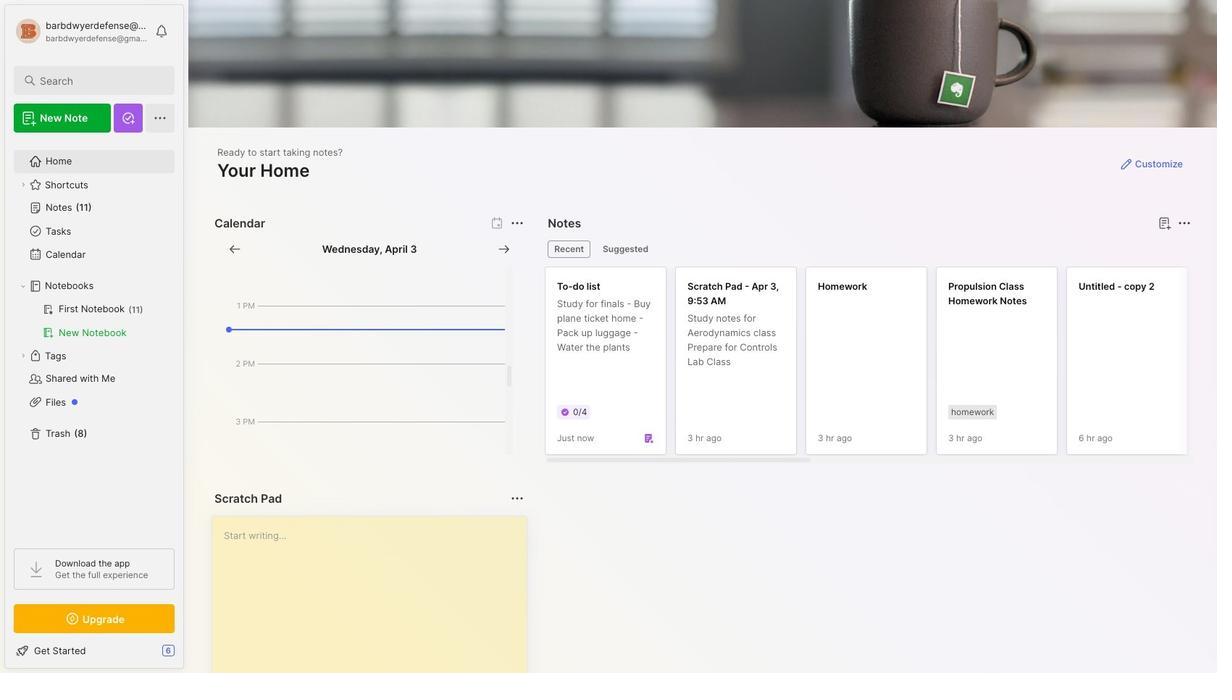 Task type: locate. For each thing, give the bounding box(es) containing it.
1 horizontal spatial more actions image
[[1176, 215, 1194, 232]]

tab list
[[548, 241, 1189, 258]]

main element
[[0, 0, 188, 673]]

click to collapse image
[[183, 647, 194, 664]]

0 horizontal spatial more actions image
[[509, 215, 526, 232]]

row group
[[545, 267, 1218, 464]]

1 horizontal spatial tab
[[597, 241, 655, 258]]

tree
[[5, 141, 183, 536]]

tab
[[548, 241, 591, 258], [597, 241, 655, 258]]

more actions image
[[509, 215, 526, 232], [1176, 215, 1194, 232]]

0 horizontal spatial tab
[[548, 241, 591, 258]]

group
[[14, 298, 174, 344]]

1 more actions image from the left
[[509, 215, 526, 232]]

1 tab from the left
[[548, 241, 591, 258]]

expand tags image
[[19, 352, 28, 360]]

Help and Learning task checklist field
[[5, 639, 183, 663]]

None search field
[[40, 72, 162, 89]]

More actions field
[[508, 213, 528, 233], [1175, 213, 1195, 233], [508, 489, 528, 509]]



Task type: vqa. For each thing, say whether or not it's contained in the screenshot.
More actions "field"
yes



Task type: describe. For each thing, give the bounding box(es) containing it.
none search field inside the "main" element
[[40, 72, 162, 89]]

Search text field
[[40, 74, 162, 88]]

2 more actions image from the left
[[1176, 215, 1194, 232]]

Choose date to view field
[[322, 242, 417, 257]]

2 tab from the left
[[597, 241, 655, 258]]

expand notebooks image
[[19, 282, 28, 291]]

tree inside the "main" element
[[5, 141, 183, 536]]

Account field
[[14, 17, 148, 46]]

more actions image
[[509, 490, 526, 507]]

Start writing… text field
[[224, 517, 526, 673]]

group inside the "main" element
[[14, 298, 174, 344]]



